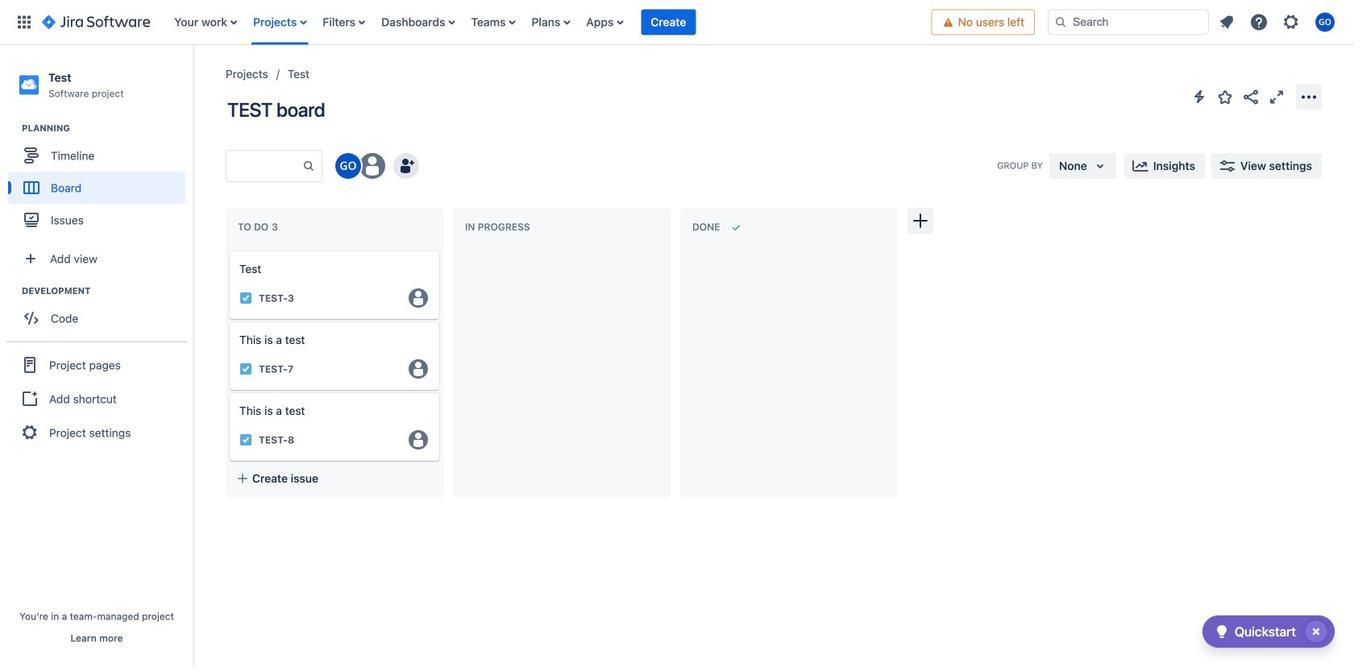 Task type: vqa. For each thing, say whether or not it's contained in the screenshot.
TO DO element
yes



Task type: locate. For each thing, give the bounding box(es) containing it.
1 vertical spatial task image
[[239, 363, 252, 376]]

None search field
[[1048, 9, 1209, 35]]

task image
[[239, 292, 252, 305], [239, 363, 252, 376]]

jira software image
[[42, 12, 150, 32], [42, 12, 150, 32]]

notifications image
[[1217, 12, 1237, 32]]

group for planning 'icon'
[[8, 122, 193, 241]]

appswitcher icon image
[[15, 12, 34, 32]]

1 vertical spatial heading
[[22, 285, 193, 298]]

1 task image from the top
[[239, 292, 252, 305]]

2 heading from the top
[[22, 285, 193, 298]]

1 horizontal spatial list
[[1212, 8, 1345, 37]]

0 vertical spatial heading
[[22, 122, 193, 135]]

0 vertical spatial group
[[8, 122, 193, 241]]

task image
[[239, 434, 252, 447]]

sidebar navigation image
[[176, 64, 211, 97]]

2 vertical spatial group
[[6, 341, 187, 456]]

automations menu button icon image
[[1190, 87, 1209, 106]]

list item
[[641, 0, 696, 45]]

1 heading from the top
[[22, 122, 193, 135]]

check image
[[1212, 622, 1232, 642]]

group
[[8, 122, 193, 241], [8, 285, 193, 340], [6, 341, 187, 456]]

0 vertical spatial task image
[[239, 292, 252, 305]]

banner
[[0, 0, 1354, 45]]

more actions image
[[1299, 87, 1319, 107]]

heading for 'group' corresponding to 'development' image
[[22, 285, 193, 298]]

planning image
[[2, 119, 22, 138]]

1 vertical spatial group
[[8, 285, 193, 340]]

list
[[166, 0, 932, 45], [1212, 8, 1345, 37]]

dismiss quickstart image
[[1303, 619, 1329, 645]]

heading for 'group' corresponding to planning 'icon'
[[22, 122, 193, 135]]

search image
[[1054, 16, 1067, 29]]

task image down the to do element
[[239, 292, 252, 305]]

0 horizontal spatial list
[[166, 0, 932, 45]]

task image up task image
[[239, 363, 252, 376]]

heading
[[22, 122, 193, 135], [22, 285, 193, 298]]



Task type: describe. For each thing, give the bounding box(es) containing it.
your profile and settings image
[[1316, 12, 1335, 32]]

star test board image
[[1216, 87, 1235, 107]]

development image
[[2, 281, 22, 301]]

Search field
[[1048, 9, 1209, 35]]

to do element
[[238, 221, 281, 233]]

create column image
[[911, 211, 930, 231]]

add people image
[[397, 156, 416, 176]]

primary element
[[10, 0, 932, 45]]

settings image
[[1282, 12, 1301, 32]]

enter full screen image
[[1267, 87, 1286, 107]]

group for 'development' image
[[8, 285, 193, 340]]

create issue image
[[218, 240, 238, 260]]

help image
[[1249, 12, 1269, 32]]

sidebar element
[[0, 45, 193, 667]]

2 task image from the top
[[239, 363, 252, 376]]

Search this board text field
[[227, 152, 302, 181]]

view settings image
[[1218, 156, 1237, 176]]



